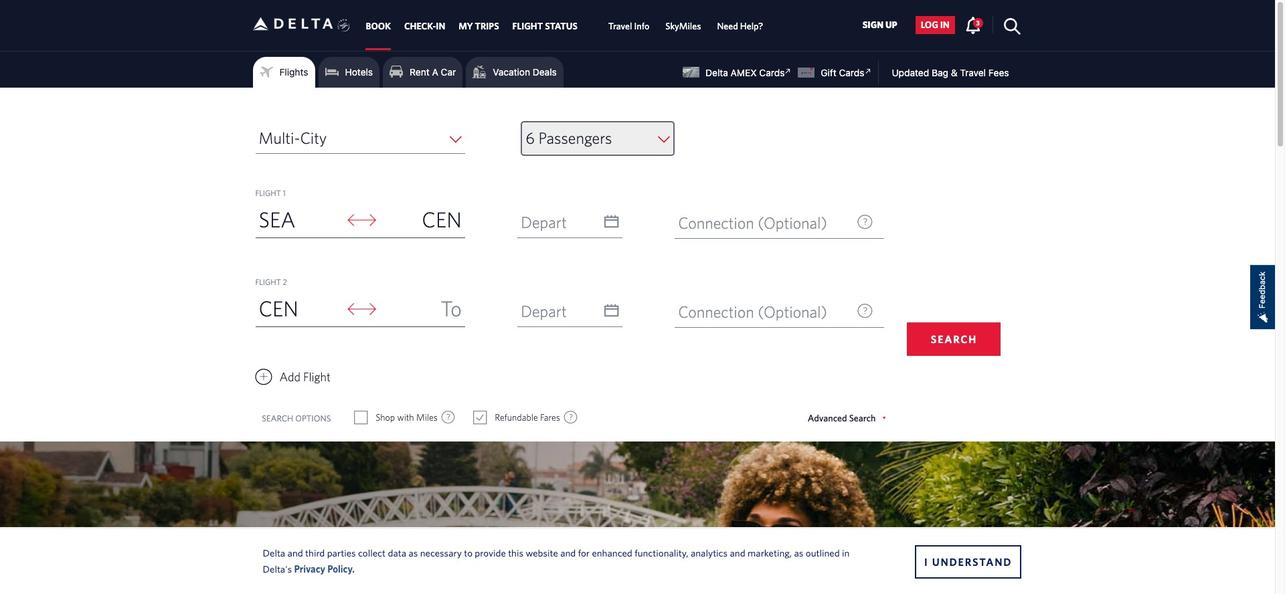Task type: vqa. For each thing, say whether or not it's contained in the screenshot.
tab panel
no



Task type: describe. For each thing, give the bounding box(es) containing it.
book
[[366, 21, 391, 32]]

bag
[[932, 67, 949, 78]]

to link
[[378, 292, 465, 327]]

connection for cen
[[678, 214, 754, 232]]

to
[[464, 547, 473, 559]]

search options
[[262, 413, 331, 424]]

check-in
[[404, 21, 445, 32]]

city
[[300, 129, 327, 147]]

1 as from the left
[[409, 547, 418, 559]]

website
[[526, 547, 558, 559]]

to
[[441, 296, 462, 321]]

necessary
[[420, 547, 462, 559]]

book tab panel
[[0, 88, 1275, 442]]

i understand button
[[915, 545, 1022, 579]]

with
[[397, 412, 414, 423]]

log in button
[[916, 16, 955, 34]]

multi-
[[259, 129, 300, 147]]

privacy policy. link
[[294, 563, 355, 575]]

flight status link
[[513, 14, 578, 38]]

status
[[545, 21, 578, 32]]

gift
[[821, 67, 837, 78]]

6 passengers
[[526, 129, 612, 147]]

analytics
[[691, 547, 728, 559]]

multi-city
[[259, 129, 327, 147]]

privacy policy.
[[294, 563, 355, 575]]

advanced
[[808, 413, 847, 424]]

2 as from the left
[[794, 547, 804, 559]]

depart button for cen
[[518, 207, 623, 238]]

1
[[283, 188, 286, 197]]

my
[[459, 21, 473, 32]]

log in
[[921, 20, 950, 30]]

i
[[925, 556, 929, 568]]

collect
[[358, 547, 386, 559]]

2
[[283, 277, 287, 287]]

rent a car link
[[390, 62, 456, 82]]

cards inside gift cards link
[[839, 67, 865, 78]]

0 horizontal spatial cen link
[[255, 292, 343, 327]]

delta's
[[263, 563, 292, 575]]

add flight
[[280, 370, 331, 384]]

sea
[[259, 207, 295, 232]]

my trips
[[459, 21, 499, 32]]

flight 2
[[255, 277, 287, 287]]

search for search options
[[262, 413, 293, 424]]

(optional) for cen
[[758, 214, 827, 232]]

search button
[[907, 323, 1001, 356]]

Refundable Fares checkbox
[[474, 411, 486, 424]]

flight for sea
[[255, 188, 281, 197]]

gift cards
[[821, 67, 865, 78]]

delta amex cards
[[706, 67, 785, 78]]

skymiles
[[666, 21, 701, 32]]

options
[[295, 413, 331, 424]]

policy.
[[327, 563, 355, 575]]

data
[[388, 547, 406, 559]]

trips
[[475, 21, 499, 32]]

cards inside delta amex cards link
[[759, 67, 785, 78]]

enhanced
[[592, 547, 633, 559]]

add flight button
[[255, 367, 331, 388]]

deals
[[533, 66, 557, 78]]

connection (optional) link for to
[[675, 297, 885, 328]]

need help?
[[717, 21, 763, 32]]

1 and from the left
[[288, 547, 303, 559]]

fees
[[989, 67, 1009, 78]]

up
[[886, 20, 898, 30]]

this link opens another site in a new window that may not follow the same accessibility policies as delta air lines. image
[[862, 65, 875, 78]]

connection (optional) for to
[[678, 303, 827, 321]]

help?
[[740, 21, 763, 32]]

need help? link
[[717, 14, 763, 38]]

hotels link
[[325, 62, 373, 82]]

log
[[921, 20, 939, 30]]

3 link
[[965, 16, 983, 33]]

vacation deals
[[493, 66, 557, 78]]

in inside delta and third parties collect data as necessary to provide this website and for enhanced functionality, analytics and marketing, as outlined in delta's
[[842, 547, 850, 559]]

marketing,
[[748, 547, 792, 559]]

refundable fares
[[495, 412, 560, 423]]

shop
[[376, 412, 395, 423]]

amex
[[731, 67, 757, 78]]

sign
[[863, 20, 884, 30]]

sign up
[[863, 20, 898, 30]]

passengers
[[539, 129, 612, 147]]

check-
[[404, 21, 436, 32]]



Task type: locate. For each thing, give the bounding box(es) containing it.
vacation
[[493, 66, 530, 78]]

connection (optional) for cen
[[678, 214, 827, 232]]

6
[[526, 129, 535, 147]]

0 vertical spatial connection (optional) link
[[675, 208, 885, 239]]

2 and from the left
[[560, 547, 576, 559]]

connection for to
[[678, 303, 754, 321]]

search
[[849, 413, 876, 424]]

and
[[288, 547, 303, 559], [560, 547, 576, 559], [730, 547, 746, 559]]

1 vertical spatial connection
[[678, 303, 754, 321]]

0 horizontal spatial in
[[842, 547, 850, 559]]

2 depart from the top
[[521, 302, 567, 321]]

None text field
[[518, 207, 622, 238], [518, 296, 622, 327], [518, 207, 622, 238], [518, 296, 622, 327]]

and left third
[[288, 547, 303, 559]]

delta for delta and third parties collect data as necessary to provide this website and for enhanced functionality, analytics and marketing, as outlined in delta's
[[263, 547, 285, 559]]

add
[[280, 370, 301, 384]]

this link opens another site in a new window that may not follow the same accessibility policies as delta air lines. image
[[782, 65, 795, 78]]

flight right add
[[303, 370, 331, 384]]

in inside button
[[940, 20, 950, 30]]

1 vertical spatial connection (optional)
[[678, 303, 827, 321]]

delta and third parties collect data as necessary to provide this website and for enhanced functionality, analytics and marketing, as outlined in delta's
[[263, 547, 850, 575]]

1 vertical spatial in
[[842, 547, 850, 559]]

as left outlined on the right of the page
[[794, 547, 804, 559]]

info
[[634, 21, 650, 32]]

1 connection (optional) link from the top
[[675, 208, 885, 239]]

1 vertical spatial depart
[[521, 302, 567, 321]]

1 depart from the top
[[521, 213, 567, 232]]

flight status
[[513, 21, 578, 32]]

1 horizontal spatial travel
[[960, 67, 986, 78]]

flight inside button
[[303, 370, 331, 384]]

1 connection from the top
[[678, 214, 754, 232]]

my trips link
[[459, 14, 499, 38]]

travel info
[[608, 21, 650, 32]]

0 vertical spatial cen link
[[378, 203, 465, 238]]

check-in link
[[404, 14, 445, 38]]

0 vertical spatial depart
[[521, 213, 567, 232]]

0 horizontal spatial and
[[288, 547, 303, 559]]

1 vertical spatial depart button
[[518, 296, 623, 327]]

0 vertical spatial in
[[940, 20, 950, 30]]

updated bag & travel fees link
[[879, 67, 1009, 78]]

delta up delta's
[[263, 547, 285, 559]]

search for search
[[931, 333, 978, 345]]

flight
[[255, 188, 281, 197], [255, 277, 281, 287], [303, 370, 331, 384]]

a
[[432, 66, 438, 78]]

i understand
[[925, 556, 1012, 568]]

1 vertical spatial cen link
[[255, 292, 343, 327]]

0 horizontal spatial as
[[409, 547, 418, 559]]

cards right gift
[[839, 67, 865, 78]]

and right analytics
[[730, 547, 746, 559]]

connection (optional) link for cen
[[675, 208, 885, 239]]

as right data
[[409, 547, 418, 559]]

1 vertical spatial flight
[[255, 277, 281, 287]]

delta
[[706, 67, 728, 78], [263, 547, 285, 559]]

tab list
[[359, 0, 771, 50]]

depart
[[521, 213, 567, 232], [521, 302, 567, 321]]

delta air lines image
[[253, 3, 333, 45]]

1 horizontal spatial delta
[[706, 67, 728, 78]]

advanced search link
[[808, 413, 886, 424]]

delta inside delta and third parties collect data as necessary to provide this website and for enhanced functionality, analytics and marketing, as outlined in delta's
[[263, 547, 285, 559]]

0 vertical spatial connection (optional)
[[678, 214, 827, 232]]

1 horizontal spatial cen link
[[378, 203, 465, 238]]

2 connection from the top
[[678, 303, 754, 321]]

1 vertical spatial (optional)
[[758, 303, 827, 321]]

1 horizontal spatial and
[[560, 547, 576, 559]]

2 connection (optional) from the top
[[678, 303, 827, 321]]

rent a car
[[410, 66, 456, 78]]

(optional) for to
[[758, 303, 827, 321]]

cen link
[[378, 203, 465, 238], [255, 292, 343, 327]]

2 vertical spatial flight
[[303, 370, 331, 384]]

travel right & on the right of page
[[960, 67, 986, 78]]

flight left 2
[[255, 277, 281, 287]]

in
[[940, 20, 950, 30], [842, 547, 850, 559]]

book link
[[366, 14, 391, 38]]

flights
[[280, 66, 308, 78]]

0 horizontal spatial search
[[262, 413, 293, 424]]

connection
[[678, 214, 754, 232], [678, 303, 754, 321]]

rent
[[410, 66, 430, 78]]

skyteam image
[[337, 5, 350, 46]]

depart button for to
[[518, 296, 623, 327]]

hotels
[[345, 66, 373, 78]]

functionality,
[[635, 547, 689, 559]]

Shop with Miles checkbox
[[355, 411, 367, 424]]

1 vertical spatial connection (optional) link
[[675, 297, 885, 328]]

updated
[[892, 67, 929, 78]]

sign up link
[[857, 16, 903, 34]]

advanced search
[[808, 413, 876, 424]]

need
[[717, 21, 738, 32]]

travel info link
[[608, 14, 650, 38]]

updated bag & travel fees
[[892, 67, 1009, 78]]

2 connection (optional) link from the top
[[675, 297, 885, 328]]

2 horizontal spatial and
[[730, 547, 746, 559]]

fares
[[540, 412, 560, 423]]

delta amex cards link
[[683, 65, 795, 78]]

in right log
[[940, 20, 950, 30]]

third
[[305, 547, 325, 559]]

1 horizontal spatial cards
[[839, 67, 865, 78]]

understand
[[932, 556, 1012, 568]]

flight
[[513, 21, 543, 32]]

search inside button
[[931, 333, 978, 345]]

6 Passengers field
[[522, 123, 674, 155]]

0 vertical spatial depart button
[[518, 207, 623, 238]]

2 cards from the left
[[839, 67, 865, 78]]

1 cards from the left
[[759, 67, 785, 78]]

1 (optional) from the top
[[758, 214, 827, 232]]

0 vertical spatial cen
[[422, 207, 462, 232]]

2 (optional) from the top
[[758, 303, 827, 321]]

delta left the amex
[[706, 67, 728, 78]]

0 vertical spatial delta
[[706, 67, 728, 78]]

gift cards link
[[798, 65, 875, 78]]

1 connection (optional) from the top
[[678, 214, 827, 232]]

0 vertical spatial search
[[931, 333, 978, 345]]

0 vertical spatial (optional)
[[758, 214, 827, 232]]

vacation deals link
[[473, 62, 557, 82]]

as
[[409, 547, 418, 559], [794, 547, 804, 559]]

1 horizontal spatial as
[[794, 547, 804, 559]]

in right outlined on the right of the page
[[842, 547, 850, 559]]

1 horizontal spatial cen
[[422, 207, 462, 232]]

1 vertical spatial travel
[[960, 67, 986, 78]]

0 vertical spatial travel
[[608, 21, 632, 32]]

1 horizontal spatial search
[[931, 333, 978, 345]]

3 and from the left
[[730, 547, 746, 559]]

flight for cen
[[255, 277, 281, 287]]

sea link
[[255, 203, 343, 238]]

for
[[578, 547, 590, 559]]

connection (optional)
[[678, 214, 827, 232], [678, 303, 827, 321]]

provide
[[475, 547, 506, 559]]

refundable
[[495, 412, 538, 423]]

0 horizontal spatial cen
[[259, 296, 299, 321]]

depart for to
[[521, 302, 567, 321]]

in
[[436, 21, 445, 32]]

privacy
[[294, 563, 325, 575]]

connection (optional) link
[[675, 208, 885, 239], [675, 297, 885, 328]]

1 vertical spatial search
[[262, 413, 293, 424]]

0 vertical spatial flight
[[255, 188, 281, 197]]

0 horizontal spatial cards
[[759, 67, 785, 78]]

flights link
[[259, 62, 308, 82]]

1 vertical spatial cen
[[259, 296, 299, 321]]

1 horizontal spatial in
[[940, 20, 950, 30]]

travel left info
[[608, 21, 632, 32]]

shop with miles
[[376, 412, 438, 423]]

Multi-City field
[[255, 123, 465, 154]]

depart for cen
[[521, 213, 567, 232]]

tab list containing book
[[359, 0, 771, 50]]

3
[[976, 19, 980, 27]]

miles
[[416, 412, 438, 423]]

flight left 1
[[255, 188, 281, 197]]

2 depart button from the top
[[518, 296, 623, 327]]

0 vertical spatial connection
[[678, 214, 754, 232]]

skymiles link
[[666, 14, 701, 38]]

delta for delta amex cards
[[706, 67, 728, 78]]

outlined
[[806, 547, 840, 559]]

this
[[508, 547, 524, 559]]

0 horizontal spatial delta
[[263, 547, 285, 559]]

and left the for
[[560, 547, 576, 559]]

1 depart button from the top
[[518, 207, 623, 238]]

cards right the amex
[[759, 67, 785, 78]]

1 vertical spatial delta
[[263, 547, 285, 559]]

car
[[441, 66, 456, 78]]

0 horizontal spatial travel
[[608, 21, 632, 32]]



